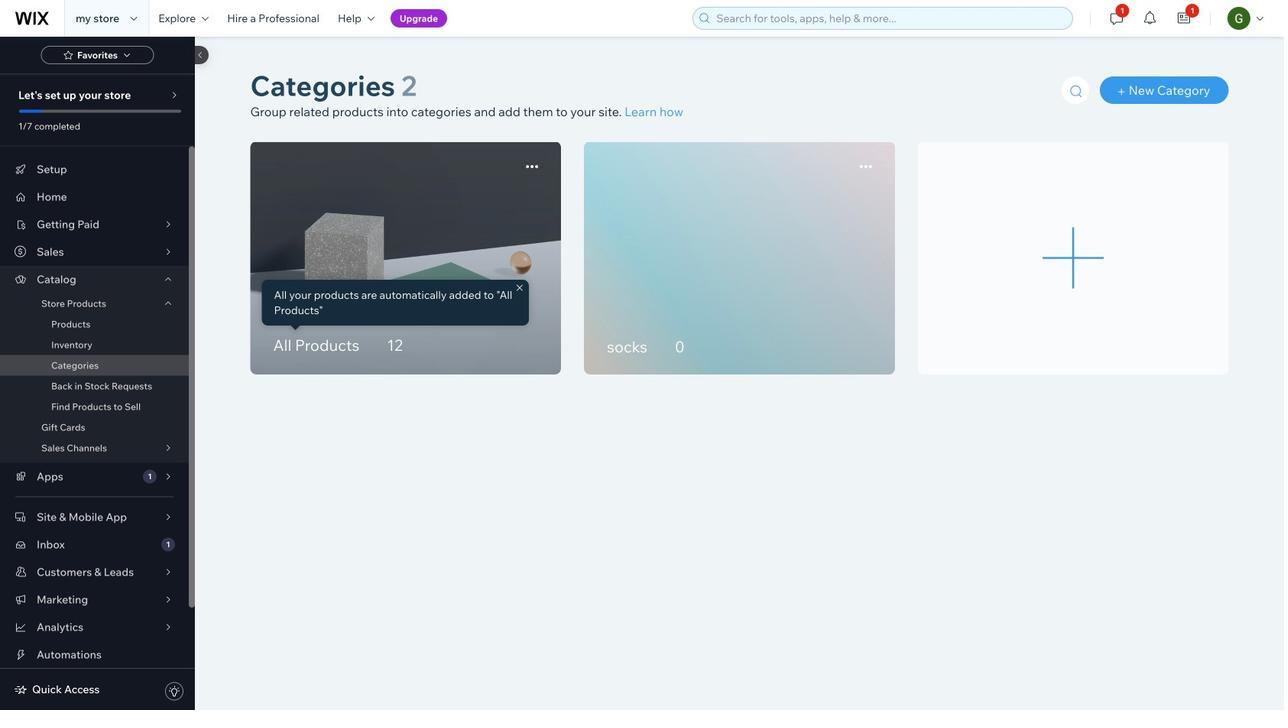 Task type: vqa. For each thing, say whether or not it's contained in the screenshot.
Sidebar element
yes



Task type: locate. For each thing, give the bounding box(es) containing it.
sidebar element
[[0, 37, 209, 710]]



Task type: describe. For each thing, give the bounding box(es) containing it.
Search for tools, apps, help & more... field
[[712, 8, 1068, 29]]



